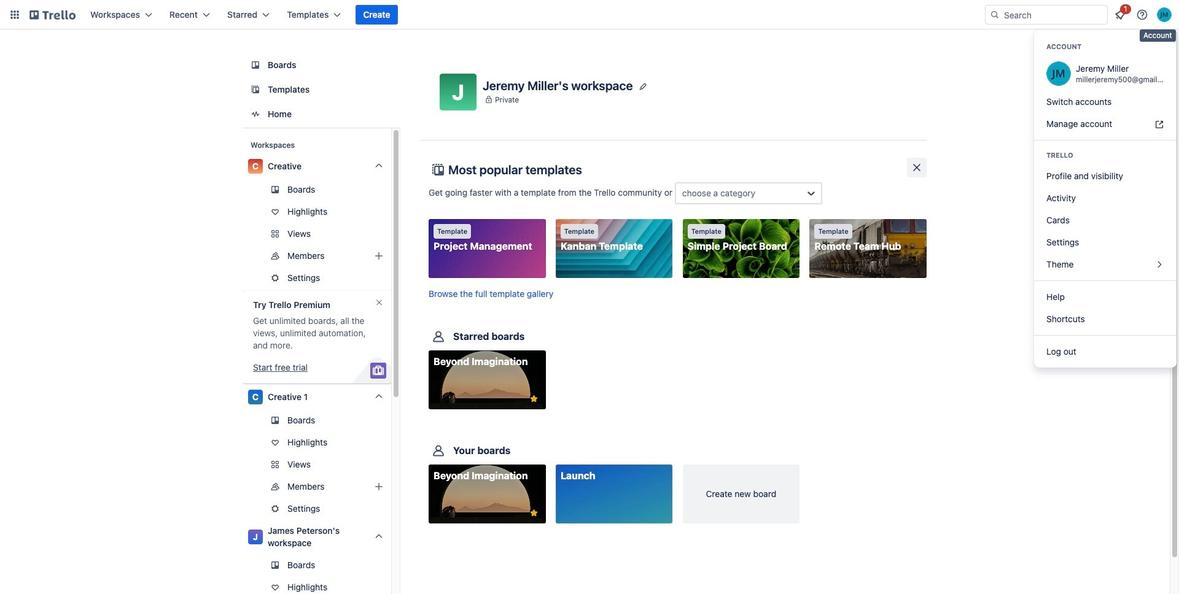 Task type: locate. For each thing, give the bounding box(es) containing it.
search image
[[990, 10, 1000, 20]]

forward image right add icon
[[389, 249, 404, 264]]

click to unstar this board. it will be removed from your starred list. image
[[529, 508, 540, 519]]

template board image
[[248, 82, 263, 97]]

1 forward image from the top
[[389, 249, 404, 264]]

4 forward image from the top
[[389, 502, 404, 517]]

add image
[[372, 249, 386, 264]]

add image
[[372, 480, 386, 495]]

forward image
[[389, 227, 404, 241], [389, 271, 404, 286], [389, 458, 404, 473], [389, 502, 404, 517]]

1 vertical spatial forward image
[[389, 480, 404, 495]]

forward image right add image
[[389, 480, 404, 495]]

home image
[[248, 107, 263, 122]]

forward image
[[389, 249, 404, 264], [389, 480, 404, 495]]

board image
[[248, 58, 263, 73]]

0 vertical spatial forward image
[[389, 249, 404, 264]]

2 forward image from the top
[[389, 480, 404, 495]]

Search field
[[986, 5, 1108, 25]]

tooltip
[[1140, 29, 1176, 42]]



Task type: describe. For each thing, give the bounding box(es) containing it.
forward image for add icon
[[389, 249, 404, 264]]

forward image for add image
[[389, 480, 404, 495]]

click to unstar this board. it will be removed from your starred list. image
[[529, 394, 540, 405]]

2 forward image from the top
[[389, 271, 404, 286]]

1 notification image
[[1113, 7, 1128, 22]]

3 forward image from the top
[[389, 458, 404, 473]]

jeremy miller (jeremymiller198) image
[[1047, 61, 1072, 86]]

primary element
[[0, 0, 1180, 29]]

back to home image
[[29, 5, 76, 25]]

open information menu image
[[1137, 9, 1149, 21]]

jeremy miller (jeremymiller198) image
[[1158, 7, 1172, 22]]

1 forward image from the top
[[389, 227, 404, 241]]



Task type: vqa. For each thing, say whether or not it's contained in the screenshot.
forward image to the top
yes



